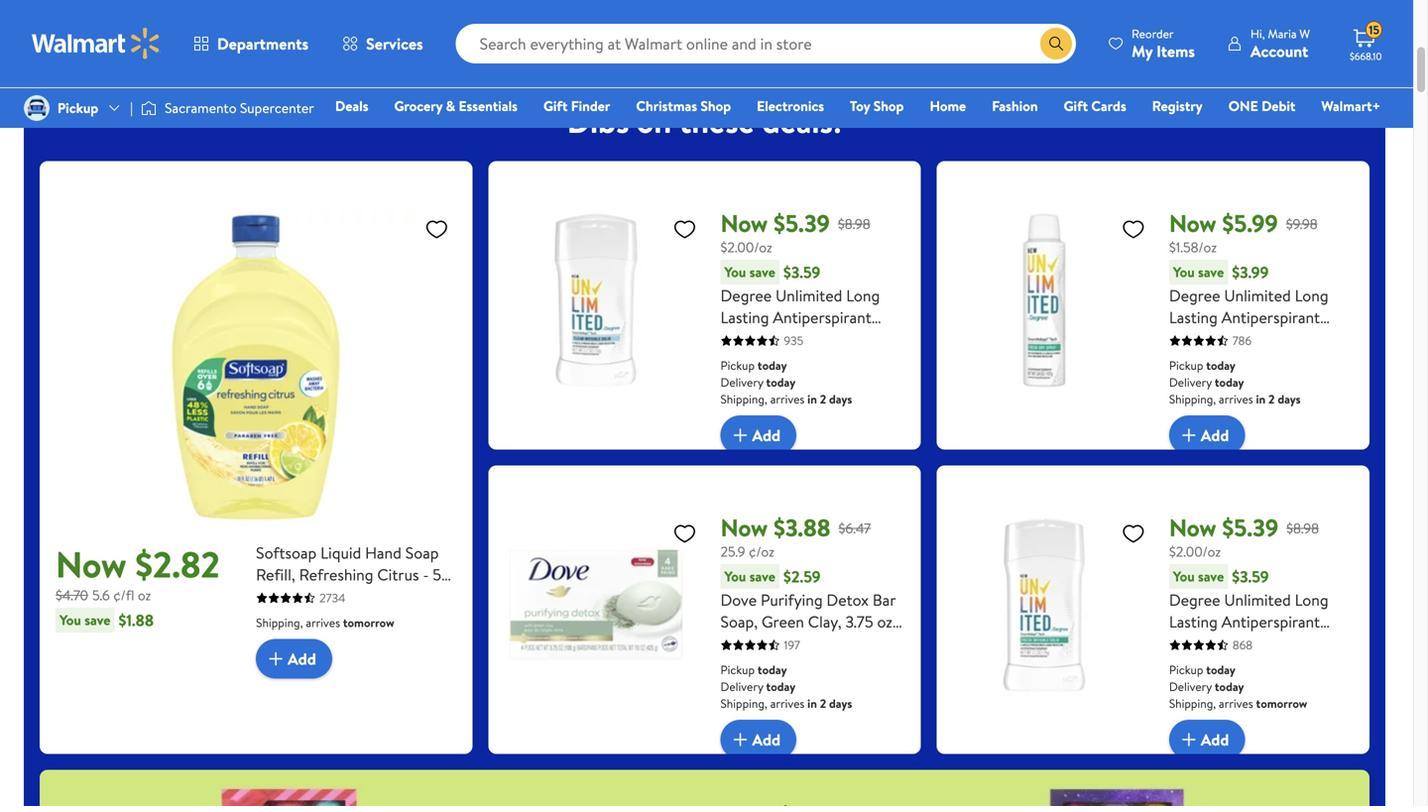 Task type: describe. For each thing, give the bounding box(es) containing it.
christmas shop link
[[627, 95, 740, 117]]

$1.88
[[118, 610, 154, 631]]

care
[[812, 0, 838, 20]]

pickup for now $3.88 $6.47 25.9 ¢/oz you save $2.59 dove purifying detox bar soap, green clay, 3.75 oz (4 bars)
[[721, 662, 755, 679]]

soap,
[[721, 611, 758, 633]]

delivery for now $5.39 $8.98 $2.00/oz you save $3.59 degree unlimited long lasting antiperspirant deodorant stick, clean, 2.7 oz
[[721, 374, 764, 391]]

one debit link
[[1220, 95, 1305, 117]]

beauty & grooming deals
[[192, 0, 252, 48]]

soap
[[405, 542, 439, 564]]

save inside now $2.82 $4.70 5.6 ¢/fl oz you save $1.88
[[85, 611, 111, 630]]

in for $5.39
[[1256, 391, 1266, 408]]

you inside now $3.88 $6.47 25.9 ¢/oz you save $2.59 dove purifying detox bar soap, green clay, 3.75 oz (4 bars)
[[725, 567, 746, 586]]

toy shop
[[850, 96, 904, 116]]

& for bath & bo
[[1407, 0, 1416, 20]]

home
[[930, 96, 966, 116]]

one
[[1229, 96, 1259, 116]]

you for now $5.99 $9.98 $1.58/oz you save $3.99 degree unlimited long lasting antiperspirant deodorant dry spray, fresh, 3.8 oz
[[1173, 262, 1195, 282]]

add button for now $5.39 $8.98 $2.00/oz you save $3.59 degree unlimited long lasting antiperspirant deodorant stick, clean, 2.7 oz
[[721, 416, 797, 455]]

essentials
[[459, 96, 518, 116]]

2.7 for now $5.39 $8.98 $2.00/oz you save $3.59 degree unlimited long lasting antiperspirant deodorant stick, clean, 2.7 oz
[[721, 350, 740, 372]]

lasting inside now $5.39 $8.98 $2.00/oz you save $3.59 degree unlimited long lasting antiperspirant deodorant stick, fresh, 2.7 oz
[[1169, 611, 1218, 633]]

services button
[[325, 20, 440, 67]]

oz for now $5.39 $8.98 $2.00/oz you save $3.59 degree unlimited long lasting antiperspirant deodorant stick, fresh, 2.7 oz
[[1169, 655, 1185, 677]]

liquid
[[321, 542, 361, 564]]

now for now $3.88 $6.47 25.9 ¢/oz you save $2.59 dove purifying detox bar soap, green clay, 3.75 oz (4 bars)
[[721, 511, 768, 545]]

& inside hair care & tools
[[842, 0, 851, 20]]

hair care & tools
[[784, 0, 851, 34]]

2 for $3.88
[[820, 391, 827, 408]]

degree for now $3.88
[[721, 285, 772, 307]]

add to favorites list, dove purifying detox bar soap, green clay, 3.75 oz (4 bars) image
[[673, 521, 697, 546]]

reorder
[[1132, 25, 1174, 42]]

deals inside beauty & grooming deals
[[206, 28, 239, 48]]

finder
[[571, 96, 610, 116]]

antiperspirant inside now $5.39 $8.98 $2.00/oz you save $3.59 degree unlimited long lasting antiperspirant deodorant stick, fresh, 2.7 oz
[[1222, 611, 1321, 633]]

bars)
[[740, 633, 775, 655]]

stuffers
[[437, 14, 484, 34]]

2.7 for now $5.39 $8.98 $2.00/oz you save $3.59 degree unlimited long lasting antiperspirant deodorant stick, fresh, 2.7 oz
[[1334, 633, 1354, 655]]

deals!
[[762, 99, 842, 143]]

bath & bo link
[[1361, 0, 1429, 35]]

$2.82
[[135, 540, 220, 589]]

toy
[[850, 96, 870, 116]]

degree for now $5.39
[[1169, 285, 1221, 307]]

oz for now $3.88 $6.47 25.9 ¢/oz you save $2.59 dove purifying detox bar soap, green clay, 3.75 oz (4 bars)
[[877, 611, 893, 633]]

$5.99
[[1223, 207, 1278, 240]]

pickup today delivery today shipping, arrives in 2 days for $3.88
[[721, 357, 852, 408]]

$3.59 for now $5.39 $8.98 $2.00/oz you save $3.59 degree unlimited long lasting antiperspirant deodorant stick, clean, 2.7 oz
[[784, 261, 821, 283]]

$8.98 for now $5.39 $8.98 $2.00/oz you save $3.59 degree unlimited long lasting antiperspirant deodorant stick, clean, 2.7 oz
[[838, 214, 871, 233]]

arrives for now $5.39 $8.98 $2.00/oz you save $3.59 degree unlimited long lasting antiperspirant deodorant stick, fresh, 2.7 oz
[[1219, 695, 1254, 712]]

delivery for now $5.39 $8.98 $2.00/oz you save $3.59 degree unlimited long lasting antiperspirant deodorant stick, fresh, 2.7 oz
[[1169, 679, 1212, 695]]

softsoap
[[256, 542, 317, 564]]

electronics link
[[748, 95, 833, 117]]

clean,
[[840, 328, 883, 350]]

-
[[423, 564, 429, 586]]

deals
[[1300, 14, 1331, 34]]

departments
[[217, 33, 309, 55]]

stocking stuffers link
[[409, 0, 512, 35]]

deodorant inside now $5.39 $8.98 $2.00/oz you save $3.59 degree unlimited long lasting antiperspirant deodorant stick, fresh, 2.7 oz
[[1169, 633, 1244, 655]]

now $5.39 $8.98 $2.00/oz you save $3.59 degree unlimited long lasting antiperspirant deodorant stick, fresh, 2.7 oz
[[1169, 511, 1354, 677]]

arrives for now $5.99 $9.98 $1.58/oz you save $3.99 degree unlimited long lasting antiperspirant deodorant dry spray, fresh, 3.8 oz
[[1219, 391, 1254, 408]]

in for $3.88
[[808, 391, 817, 408]]

add button for now $5.99 $9.98 $1.58/oz you save $3.99 degree unlimited long lasting antiperspirant deodorant dry spray, fresh, 3.8 oz
[[1169, 416, 1245, 455]]

shipping, for now $5.99 $9.98 $1.58/oz you save $3.99 degree unlimited long lasting antiperspirant deodorant dry spray, fresh, 3.8 oz
[[1169, 391, 1216, 408]]

citrus
[[377, 564, 419, 586]]

supercenter
[[240, 98, 314, 118]]

15
[[1369, 22, 1380, 38]]

stocking stuffers
[[434, 0, 486, 34]]

now $5.39 $8.98 $2.00/oz you save $3.59 degree unlimited long lasting antiperspirant deodorant stick, clean, 2.7 oz
[[721, 207, 883, 372]]

unlimited inside now $5.39 $8.98 $2.00/oz you save $3.59 degree unlimited long lasting antiperspirant deodorant stick, fresh, 2.7 oz
[[1225, 589, 1291, 611]]

grocery & essentials
[[394, 96, 518, 116]]

refreshing
[[299, 564, 374, 586]]

add button for now $5.39 $8.98 $2.00/oz you save $3.59 degree unlimited long lasting antiperspirant deodorant stick, fresh, 2.7 oz
[[1169, 720, 1245, 760]]

clay,
[[808, 611, 842, 633]]

oz for now $5.39 $8.98 $2.00/oz you save $3.59 degree unlimited long lasting antiperspirant deodorant stick, clean, 2.7 oz
[[744, 350, 759, 372]]

3.8
[[1215, 350, 1235, 372]]

antiperspirant for $3.88
[[773, 307, 872, 328]]

sacramento
[[165, 98, 237, 118]]

5.6
[[92, 586, 110, 605]]

tomorrow inside pickup today delivery today shipping, arrives tomorrow
[[1256, 695, 1308, 712]]

25.9
[[721, 542, 746, 562]]

gift finder
[[544, 96, 610, 116]]

dibs on these deals!
[[567, 99, 842, 143]]

premium beauty deals
[[1256, 0, 1331, 34]]

reorder my items
[[1132, 25, 1195, 62]]

gift finder link
[[535, 95, 619, 117]]

grocery & essentials link
[[385, 95, 527, 117]]

long for $5.39
[[1295, 285, 1329, 307]]

hair
[[784, 0, 809, 20]]

add to cart image for now $5.39
[[729, 424, 752, 447]]

days for $5.39
[[1278, 391, 1301, 408]]

purifying
[[761, 589, 823, 611]]

$3.99
[[1232, 261, 1269, 283]]

maria
[[1268, 25, 1297, 42]]

softsoap liquid hand soap refill, refreshing citrus - 50 fluid ounce
[[256, 542, 451, 608]]

shop for toy shop
[[874, 96, 904, 116]]

delivery for now $3.88 $6.47 25.9 ¢/oz you save $2.59 dove purifying detox bar soap, green clay, 3.75 oz (4 bars)
[[721, 679, 764, 695]]

grooming
[[192, 14, 252, 34]]

50
[[433, 564, 451, 586]]

debit
[[1262, 96, 1296, 116]]

oz inside now $5.99 $9.98 $1.58/oz you save $3.99 degree unlimited long lasting antiperspirant deodorant dry spray, fresh, 3.8 oz
[[1239, 350, 1254, 372]]

2 for $5.39
[[1269, 391, 1275, 408]]

now $2.82 $4.70 5.6 ¢/fl oz you save $1.88
[[56, 540, 220, 631]]

my
[[1132, 40, 1153, 62]]

$668.10
[[1350, 50, 1382, 63]]

dibs
[[567, 99, 629, 143]]

fresh, inside now $5.99 $9.98 $1.58/oz you save $3.99 degree unlimited long lasting antiperspirant deodorant dry spray, fresh, 3.8 oz
[[1169, 350, 1211, 372]]

you for now $5.39 $8.98 $2.00/oz you save $3.59 degree unlimited long lasting antiperspirant deodorant stick, fresh, 2.7 oz
[[1173, 567, 1195, 586]]

long inside now $5.39 $8.98 $2.00/oz you save $3.59 degree unlimited long lasting antiperspirant deodorant stick, fresh, 2.7 oz
[[1295, 589, 1329, 611]]

beauty & grooming deals link
[[171, 0, 274, 49]]

days for $3.88
[[829, 391, 852, 408]]

premium
[[1267, 0, 1321, 20]]

add for now $5.39 $8.98 $2.00/oz you save $3.59 degree unlimited long lasting antiperspirant deodorant stick, clean, 2.7 oz
[[752, 424, 781, 446]]

$3.59 for now $5.39 $8.98 $2.00/oz you save $3.59 degree unlimited long lasting antiperspirant deodorant stick, fresh, 2.7 oz
[[1232, 566, 1269, 588]]

beauty
[[195, 0, 237, 20]]

w
[[1300, 25, 1310, 42]]

add for now $5.99 $9.98 $1.58/oz you save $3.99 degree unlimited long lasting antiperspirant deodorant dry spray, fresh, 3.8 oz
[[1201, 424, 1230, 446]]

$2.59
[[784, 566, 821, 588]]

add to favorites list, degree unlimited long lasting antiperspirant deodorant dry spray, fresh, 3.8 oz image
[[1122, 217, 1146, 242]]

antiperspirant for $5.39
[[1222, 307, 1321, 328]]

cards
[[1092, 96, 1127, 116]]

registry
[[1152, 96, 1203, 116]]

$3.88
[[774, 511, 831, 545]]

dry
[[1248, 328, 1273, 350]]

 image for pickup
[[24, 95, 50, 121]]

2734
[[320, 590, 346, 607]]



Task type: locate. For each thing, give the bounding box(es) containing it.
0 horizontal spatial $3.59
[[784, 261, 821, 283]]

christmas shop
[[636, 96, 731, 116]]

save inside the now $5.39 $8.98 $2.00/oz you save $3.59 degree unlimited long lasting antiperspirant deodorant stick, clean, 2.7 oz
[[750, 262, 776, 282]]

0 vertical spatial deals
[[206, 28, 239, 48]]

now for now $5.99 $9.98 $1.58/oz you save $3.99 degree unlimited long lasting antiperspirant deodorant dry spray, fresh, 3.8 oz
[[1169, 207, 1217, 240]]

0 vertical spatial $3.59
[[784, 261, 821, 283]]

 image
[[24, 95, 50, 121], [141, 98, 157, 118]]

bath
[[1376, 0, 1404, 20]]

now right add to favorites list, degree unlimited long lasting antiperspirant deodorant stick, fresh, 2.7 oz image
[[1169, 511, 1217, 545]]

unlimited down "$3.99"
[[1225, 285, 1291, 307]]

add to favorites list, degree unlimited long lasting antiperspirant deodorant stick, fresh, 2.7 oz image
[[1122, 521, 1146, 546]]

now inside the now $5.39 $8.98 $2.00/oz you save $3.59 degree unlimited long lasting antiperspirant deodorant stick, clean, 2.7 oz
[[721, 207, 768, 240]]

add to favorites list, degree unlimited long lasting antiperspirant deodorant stick, clean, 2.7 oz image
[[673, 217, 697, 242]]

0 horizontal spatial deals
[[206, 28, 239, 48]]

1 horizontal spatial 2.7
[[1334, 633, 1354, 655]]

1 horizontal spatial gift
[[1064, 96, 1088, 116]]

786
[[1233, 332, 1252, 349]]

& left bo at top right
[[1407, 0, 1416, 20]]

shop right the 'christmas'
[[701, 96, 731, 116]]

$5.39 inside now $5.39 $8.98 $2.00/oz you save $3.59 degree unlimited long lasting antiperspirant deodorant stick, fresh, 2.7 oz
[[1223, 511, 1279, 545]]

now for now $5.39 $8.98 $2.00/oz you save $3.59 degree unlimited long lasting antiperspirant deodorant stick, clean, 2.7 oz
[[721, 207, 768, 240]]

1 horizontal spatial $3.59
[[1232, 566, 1269, 588]]

1 vertical spatial $2.00/oz
[[1169, 542, 1221, 562]]

add for now $3.88 $6.47 25.9 ¢/oz you save $2.59 dove purifying detox bar soap, green clay, 3.75 oz (4 bars)
[[752, 729, 781, 751]]

antiperspirant inside now $5.99 $9.98 $1.58/oz you save $3.99 degree unlimited long lasting antiperspirant deodorant dry spray, fresh, 3.8 oz
[[1222, 307, 1321, 328]]

save
[[750, 262, 776, 282], [1198, 262, 1224, 282], [750, 567, 776, 586], [1198, 567, 1224, 586], [85, 611, 111, 630]]

¢/fl
[[113, 586, 134, 605]]

1 vertical spatial 2.7
[[1334, 633, 1354, 655]]

deodorant for $3.88
[[721, 328, 795, 350]]

pickup today delivery today shipping, arrives in 2 days for $5.39
[[1169, 357, 1301, 408]]

arrives down 935
[[771, 391, 805, 408]]

stocking
[[434, 0, 486, 20]]

& right 'grocery'
[[446, 96, 455, 116]]

0 horizontal spatial $8.98
[[838, 214, 871, 233]]

1 vertical spatial tomorrow
[[1256, 695, 1308, 712]]

1 horizontal spatial stick,
[[1248, 633, 1285, 655]]

deals link
[[326, 95, 377, 117]]

you inside the now $5.39 $8.98 $2.00/oz you save $3.59 degree unlimited long lasting antiperspirant deodorant stick, clean, 2.7 oz
[[725, 262, 746, 282]]

walmart+
[[1322, 96, 1381, 116]]

shop right toy
[[874, 96, 904, 116]]

now left $3.88
[[721, 511, 768, 545]]

& inside grocery & essentials link
[[446, 96, 455, 116]]

now inside now $2.82 $4.70 5.6 ¢/fl oz you save $1.88
[[56, 540, 127, 589]]

christmas
[[636, 96, 697, 116]]

0 vertical spatial $5.39
[[774, 207, 830, 240]]

gift for gift finder
[[544, 96, 568, 116]]

unlimited
[[776, 285, 843, 307], [1225, 285, 1291, 307], [1225, 589, 1291, 611]]

pickup inside pickup today delivery today shipping, arrives tomorrow
[[1169, 662, 1204, 679]]

now inside now $5.99 $9.98 $1.58/oz you save $3.99 degree unlimited long lasting antiperspirant deodorant dry spray, fresh, 3.8 oz
[[1169, 207, 1217, 240]]

deodorant inside the now $5.39 $8.98 $2.00/oz you save $3.59 degree unlimited long lasting antiperspirant deodorant stick, clean, 2.7 oz
[[721, 328, 795, 350]]

toy shop link
[[841, 95, 913, 117]]

save for now $5.39 $8.98 $2.00/oz you save $3.59 degree unlimited long lasting antiperspirant deodorant stick, fresh, 2.7 oz
[[1198, 567, 1224, 586]]

2 add to cart image from the top
[[1177, 728, 1201, 752]]

 image for sacramento supercenter
[[141, 98, 157, 118]]

you inside now $2.82 $4.70 5.6 ¢/fl oz you save $1.88
[[60, 611, 81, 630]]

lasting
[[721, 307, 769, 328], [1169, 307, 1218, 328], [1169, 611, 1218, 633]]

add to cart image
[[729, 424, 752, 447], [264, 647, 288, 671], [729, 728, 752, 752]]

1 vertical spatial add to cart image
[[264, 647, 288, 671]]

0 vertical spatial 2.7
[[721, 350, 740, 372]]

on
[[637, 99, 672, 143]]

lasting for now $5.39
[[1169, 307, 1218, 328]]

$2.00/oz inside now $5.39 $8.98 $2.00/oz you save $3.59 degree unlimited long lasting antiperspirant deodorant stick, fresh, 2.7 oz
[[1169, 542, 1221, 562]]

tomorrow
[[343, 615, 394, 631], [1256, 695, 1308, 712]]

unlimited up "868"
[[1225, 589, 1291, 611]]

$8.98 inside the now $5.39 $8.98 $2.00/oz you save $3.59 degree unlimited long lasting antiperspirant deodorant stick, clean, 2.7 oz
[[838, 214, 871, 233]]

items
[[1157, 40, 1195, 62]]

& for grocery & essentials
[[446, 96, 455, 116]]

green
[[762, 611, 804, 633]]

long inside the now $5.39 $8.98 $2.00/oz you save $3.59 degree unlimited long lasting antiperspirant deodorant stick, clean, 2.7 oz
[[846, 285, 880, 307]]

stick, inside the now $5.39 $8.98 $2.00/oz you save $3.59 degree unlimited long lasting antiperspirant deodorant stick, clean, 2.7 oz
[[799, 328, 836, 350]]

these
[[679, 99, 755, 143]]

2.7 inside now $5.39 $8.98 $2.00/oz you save $3.59 degree unlimited long lasting antiperspirant deodorant stick, fresh, 2.7 oz
[[1334, 633, 1354, 655]]

3.75
[[846, 611, 874, 633]]

bo
[[1420, 0, 1429, 20]]

pickup today delivery today shipping, arrives in 2 days down 935
[[721, 357, 852, 408]]

days down clean,
[[829, 391, 852, 408]]

lasting for now $3.88
[[721, 307, 769, 328]]

deodorant inside now $5.99 $9.98 $1.58/oz you save $3.99 degree unlimited long lasting antiperspirant deodorant dry spray, fresh, 3.8 oz
[[1169, 328, 1244, 350]]

& for beauty & grooming deals
[[240, 0, 249, 20]]

days
[[829, 391, 852, 408], [1278, 391, 1301, 408], [829, 695, 852, 712]]

now for now $2.82 $4.70 5.6 ¢/fl oz you save $1.88
[[56, 540, 127, 589]]

arrives for now $3.88 $6.47 25.9 ¢/oz you save $2.59 dove purifying detox bar soap, green clay, 3.75 oz (4 bars)
[[771, 695, 805, 712]]

lasting inside now $5.99 $9.98 $1.58/oz you save $3.99 degree unlimited long lasting antiperspirant deodorant dry spray, fresh, 3.8 oz
[[1169, 307, 1218, 328]]

you for now $5.39 $8.98 $2.00/oz you save $3.59 degree unlimited long lasting antiperspirant deodorant stick, clean, 2.7 oz
[[725, 262, 746, 282]]

0 horizontal spatial gift
[[544, 96, 568, 116]]

unlimited inside now $5.99 $9.98 $1.58/oz you save $3.99 degree unlimited long lasting antiperspirant deodorant dry spray, fresh, 3.8 oz
[[1225, 285, 1291, 307]]

stick, up pickup today delivery today shipping, arrives tomorrow
[[1248, 633, 1285, 655]]

tools
[[803, 14, 832, 34]]

0 horizontal spatial fresh,
[[1169, 350, 1211, 372]]

today
[[758, 357, 787, 374], [1207, 357, 1236, 374], [766, 374, 796, 391], [1215, 374, 1245, 391], [758, 662, 787, 679], [1207, 662, 1236, 679], [766, 679, 796, 695], [1215, 679, 1245, 695]]

bar
[[873, 589, 896, 611]]

save inside now $5.99 $9.98 $1.58/oz you save $3.99 degree unlimited long lasting antiperspirant deodorant dry spray, fresh, 3.8 oz
[[1198, 262, 1224, 282]]

now right add to favorites list, degree unlimited long lasting antiperspirant deodorant stick, clean, 2.7 oz image
[[721, 207, 768, 240]]

deodorant
[[721, 328, 795, 350], [1169, 328, 1244, 350], [1169, 633, 1244, 655]]

$2.00/oz right add to favorites list, degree unlimited long lasting antiperspirant deodorant stick, clean, 2.7 oz image
[[721, 238, 773, 257]]

add to favorites list, softsoap liquid hand soap refill, refreshing citrus - 50 fluid ounce image
[[425, 217, 449, 242]]

bath & bo
[[1376, 0, 1429, 34]]

shipping, for now $3.88 $6.47 25.9 ¢/oz you save $2.59 dove purifying detox bar soap, green clay, 3.75 oz (4 bars)
[[721, 695, 768, 712]]

add button for now $3.88 $6.47 25.9 ¢/oz you save $2.59 dove purifying detox bar soap, green clay, 3.75 oz (4 bars)
[[721, 720, 797, 760]]

$5.39
[[774, 207, 830, 240], [1223, 511, 1279, 545]]

long inside now $5.99 $9.98 $1.58/oz you save $3.99 degree unlimited long lasting antiperspirant deodorant dry spray, fresh, 3.8 oz
[[1295, 285, 1329, 307]]

degree inside now $5.99 $9.98 $1.58/oz you save $3.99 degree unlimited long lasting antiperspirant deodorant dry spray, fresh, 3.8 oz
[[1169, 285, 1221, 307]]

shipping, for now $5.39 $8.98 $2.00/oz you save $3.59 degree unlimited long lasting antiperspirant deodorant stick, fresh, 2.7 oz
[[1169, 695, 1216, 712]]

antiperspirant up 935
[[773, 307, 872, 328]]

oz inside now $2.82 $4.70 5.6 ¢/fl oz you save $1.88
[[138, 586, 151, 605]]

$3.59 inside now $5.39 $8.98 $2.00/oz you save $3.59 degree unlimited long lasting antiperspirant deodorant stick, fresh, 2.7 oz
[[1232, 566, 1269, 588]]

ounce
[[293, 586, 339, 608]]

1 horizontal spatial  image
[[141, 98, 157, 118]]

$5.39 for now $5.39 $8.98 $2.00/oz you save $3.59 degree unlimited long lasting antiperspirant deodorant stick, clean, 2.7 oz
[[774, 207, 830, 240]]

dove
[[721, 589, 757, 611]]

1 horizontal spatial deals
[[335, 96, 369, 116]]

now $3.88 $6.47 25.9 ¢/oz you save $2.59 dove purifying detox bar soap, green clay, 3.75 oz (4 bars)
[[721, 511, 896, 655]]

refill,
[[256, 564, 295, 586]]

shop for christmas shop
[[701, 96, 731, 116]]

stick, for now $5.39 $8.98 $2.00/oz you save $3.59 degree unlimited long lasting antiperspirant deodorant stick, clean, 2.7 oz
[[799, 328, 836, 350]]

0 vertical spatial $2.00/oz
[[721, 238, 773, 257]]

shipping, arrives tomorrow
[[256, 615, 394, 631]]

walmart+ link
[[1313, 95, 1390, 117]]

spray,
[[1277, 328, 1319, 350]]

2 gift from the left
[[1064, 96, 1088, 116]]

& inside bath & bo
[[1407, 0, 1416, 20]]

arrives down "868"
[[1219, 695, 1254, 712]]

|
[[130, 98, 133, 118]]

detox
[[827, 589, 869, 611]]

arrives inside pickup today delivery today shipping, arrives tomorrow
[[1219, 695, 1254, 712]]

account
[[1251, 40, 1309, 62]]

hi, maria w account
[[1251, 25, 1310, 62]]

1 shop from the left
[[701, 96, 731, 116]]

$3.59 up 935
[[784, 261, 821, 283]]

degree inside now $5.39 $8.98 $2.00/oz you save $3.59 degree unlimited long lasting antiperspirant deodorant stick, fresh, 2.7 oz
[[1169, 589, 1221, 611]]

& right care
[[842, 0, 851, 20]]

1 vertical spatial $5.39
[[1223, 511, 1279, 545]]

$5.39 for now $5.39 $8.98 $2.00/oz you save $3.59 degree unlimited long lasting antiperspirant deodorant stick, fresh, 2.7 oz
[[1223, 511, 1279, 545]]

you
[[725, 262, 746, 282], [1173, 262, 1195, 282], [725, 567, 746, 586], [1173, 567, 1195, 586], [60, 611, 81, 630]]

lasting inside the now $5.39 $8.98 $2.00/oz you save $3.59 degree unlimited long lasting antiperspirant deodorant stick, clean, 2.7 oz
[[721, 307, 769, 328]]

now left $5.99 at the top right
[[1169, 207, 1217, 240]]

antiperspirant up "868"
[[1222, 611, 1321, 633]]

197
[[784, 637, 800, 654]]

now inside now $5.39 $8.98 $2.00/oz you save $3.59 degree unlimited long lasting antiperspirant deodorant stick, fresh, 2.7 oz
[[1169, 511, 1217, 545]]

registry link
[[1144, 95, 1212, 117]]

save for now $5.39 $8.98 $2.00/oz you save $3.59 degree unlimited long lasting antiperspirant deodorant stick, clean, 2.7 oz
[[750, 262, 776, 282]]

now up '$1.88'
[[56, 540, 127, 589]]

delivery
[[721, 374, 764, 391], [1169, 374, 1212, 391], [721, 679, 764, 695], [1169, 679, 1212, 695]]

pickup for now $5.99 $9.98 $1.58/oz you save $3.99 degree unlimited long lasting antiperspirant deodorant dry spray, fresh, 3.8 oz
[[1169, 357, 1204, 374]]

arrives for now $5.39 $8.98 $2.00/oz you save $3.59 degree unlimited long lasting antiperspirant deodorant stick, clean, 2.7 oz
[[771, 391, 805, 408]]

0 horizontal spatial $2.00/oz
[[721, 238, 773, 257]]

days down clay,
[[829, 695, 852, 712]]

shipping,
[[721, 391, 768, 408], [1169, 391, 1216, 408], [256, 615, 303, 631], [721, 695, 768, 712], [1169, 695, 1216, 712]]

add to cart image for now $5.99
[[1177, 424, 1201, 447]]

add to cart image for now $3.88
[[729, 728, 752, 752]]

0 horizontal spatial stick,
[[799, 328, 836, 350]]

grocery
[[394, 96, 443, 116]]

0 horizontal spatial tomorrow
[[343, 615, 394, 631]]

$2.00/oz for now $5.39 $8.98 $2.00/oz you save $3.59 degree unlimited long lasting antiperspirant deodorant stick, clean, 2.7 oz
[[721, 238, 773, 257]]

1 horizontal spatial tomorrow
[[1256, 695, 1308, 712]]

stick, left clean,
[[799, 328, 836, 350]]

pickup for now $5.39 $8.98 $2.00/oz you save $3.59 degree unlimited long lasting antiperspirant deodorant stick, clean, 2.7 oz
[[721, 357, 755, 374]]

1 vertical spatial deals
[[335, 96, 369, 116]]

1 horizontal spatial shop
[[874, 96, 904, 116]]

pickup today delivery today shipping, arrives in 2 days down the 197 on the right bottom
[[721, 662, 852, 712]]

1 horizontal spatial $8.98
[[1287, 519, 1319, 538]]

$2.00/oz for now $5.39 $8.98 $2.00/oz you save $3.59 degree unlimited long lasting antiperspirant deodorant stick, fresh, 2.7 oz
[[1169, 542, 1221, 562]]

Search search field
[[456, 24, 1076, 63]]

gift for gift cards
[[1064, 96, 1088, 116]]

2 shop from the left
[[874, 96, 904, 116]]

$3.59 inside the now $5.39 $8.98 $2.00/oz you save $3.59 degree unlimited long lasting antiperspirant deodorant stick, clean, 2.7 oz
[[784, 261, 821, 283]]

0 vertical spatial stick,
[[799, 328, 836, 350]]

home link
[[921, 95, 975, 117]]

fashion
[[992, 96, 1038, 116]]

sacramento supercenter
[[165, 98, 314, 118]]

$2.00/oz
[[721, 238, 773, 257], [1169, 542, 1221, 562]]

arrives
[[771, 391, 805, 408], [1219, 391, 1254, 408], [306, 615, 340, 631], [771, 695, 805, 712], [1219, 695, 1254, 712]]

0 horizontal spatial $5.39
[[774, 207, 830, 240]]

gift left finder
[[544, 96, 568, 116]]

premium beauty deals link
[[1242, 0, 1345, 35]]

shop
[[701, 96, 731, 116], [874, 96, 904, 116]]

hi,
[[1251, 25, 1265, 42]]

gift left cards
[[1064, 96, 1088, 116]]

0 vertical spatial tomorrow
[[343, 615, 394, 631]]

services
[[366, 33, 423, 55]]

0 vertical spatial fresh,
[[1169, 350, 1211, 372]]

unlimited inside the now $5.39 $8.98 $2.00/oz you save $3.59 degree unlimited long lasting antiperspirant deodorant stick, clean, 2.7 oz
[[776, 285, 843, 307]]

$1.58/oz
[[1169, 238, 1217, 257]]

$2.00/oz inside the now $5.39 $8.98 $2.00/oz you save $3.59 degree unlimited long lasting antiperspirant deodorant stick, clean, 2.7 oz
[[721, 238, 773, 257]]

arrives down the 197 on the right bottom
[[771, 695, 805, 712]]

save inside now $3.88 $6.47 25.9 ¢/oz you save $2.59 dove purifying detox bar soap, green clay, 3.75 oz (4 bars)
[[750, 567, 776, 586]]

1 vertical spatial stick,
[[1248, 633, 1285, 655]]

1 vertical spatial $8.98
[[1287, 519, 1319, 538]]

1 horizontal spatial fresh,
[[1289, 633, 1330, 655]]

fresh, left the 3.8
[[1169, 350, 1211, 372]]

$3.59
[[784, 261, 821, 283], [1232, 566, 1269, 588]]

arrives down 2734
[[306, 615, 340, 631]]

delivery for now $5.99 $9.98 $1.58/oz you save $3.99 degree unlimited long lasting antiperspirant deodorant dry spray, fresh, 3.8 oz
[[1169, 374, 1212, 391]]

long for $3.88
[[846, 285, 880, 307]]

now for now $5.39 $8.98 $2.00/oz you save $3.59 degree unlimited long lasting antiperspirant deodorant stick, fresh, 2.7 oz
[[1169, 511, 1217, 545]]

pickup today delivery today shipping, arrives in 2 days down 786
[[1169, 357, 1301, 408]]

stick, for now $5.39 $8.98 $2.00/oz you save $3.59 degree unlimited long lasting antiperspirant deodorant stick, fresh, 2.7 oz
[[1248, 633, 1285, 655]]

0 horizontal spatial shop
[[701, 96, 731, 116]]

2 vertical spatial add to cart image
[[729, 728, 752, 752]]

add for now $5.39 $8.98 $2.00/oz you save $3.59 degree unlimited long lasting antiperspirant deodorant stick, fresh, 2.7 oz
[[1201, 729, 1230, 751]]

shipping, for now $5.39 $8.98 $2.00/oz you save $3.59 degree unlimited long lasting antiperspirant deodorant stick, clean, 2.7 oz
[[721, 391, 768, 408]]

0 vertical spatial add to cart image
[[729, 424, 752, 447]]

gift cards link
[[1055, 95, 1136, 117]]

oz inside now $5.39 $8.98 $2.00/oz you save $3.59 degree unlimited long lasting antiperspirant deodorant stick, fresh, 2.7 oz
[[1169, 655, 1185, 677]]

unlimited for now $5.39
[[1225, 285, 1291, 307]]

you inside now $5.39 $8.98 $2.00/oz you save $3.59 degree unlimited long lasting antiperspirant deodorant stick, fresh, 2.7 oz
[[1173, 567, 1195, 586]]

& right beauty
[[240, 0, 249, 20]]

2.7 inside the now $5.39 $8.98 $2.00/oz you save $3.59 degree unlimited long lasting antiperspirant deodorant stick, clean, 2.7 oz
[[721, 350, 740, 372]]

1 vertical spatial $3.59
[[1232, 566, 1269, 588]]

antiperspirant
[[773, 307, 872, 328], [1222, 307, 1321, 328], [1222, 611, 1321, 633]]

deals down beauty
[[206, 28, 239, 48]]

add to cart image
[[1177, 424, 1201, 447], [1177, 728, 1201, 752]]

shipping, inside pickup today delivery today shipping, arrives tomorrow
[[1169, 695, 1216, 712]]

fluid
[[256, 586, 289, 608]]

1 add to cart image from the top
[[1177, 424, 1201, 447]]

$5.39 inside the now $5.39 $8.98 $2.00/oz you save $3.59 degree unlimited long lasting antiperspirant deodorant stick, clean, 2.7 oz
[[774, 207, 830, 240]]

degree
[[721, 285, 772, 307], [1169, 285, 1221, 307], [1169, 589, 1221, 611]]

save for now $5.99 $9.98 $1.58/oz you save $3.99 degree unlimited long lasting antiperspirant deodorant dry spray, fresh, 3.8 oz
[[1198, 262, 1224, 282]]

days down spray,
[[1278, 391, 1301, 408]]

walmart image
[[32, 28, 161, 60]]

hair care & tools link
[[766, 0, 869, 35]]

fresh, right "868"
[[1289, 633, 1330, 655]]

Walmart Site-Wide search field
[[456, 24, 1076, 63]]

arrives down the 3.8
[[1219, 391, 1254, 408]]

$3.59 up "868"
[[1232, 566, 1269, 588]]

1 horizontal spatial $2.00/oz
[[1169, 542, 1221, 562]]

shop inside "link"
[[874, 96, 904, 116]]

now inside now $3.88 $6.47 25.9 ¢/oz you save $2.59 dove purifying detox bar soap, green clay, 3.75 oz (4 bars)
[[721, 511, 768, 545]]

save inside now $5.39 $8.98 $2.00/oz you save $3.59 degree unlimited long lasting antiperspirant deodorant stick, fresh, 2.7 oz
[[1198, 567, 1224, 586]]

you inside now $5.99 $9.98 $1.58/oz you save $3.99 degree unlimited long lasting antiperspirant deodorant dry spray, fresh, 3.8 oz
[[1173, 262, 1195, 282]]

stick, inside now $5.39 $8.98 $2.00/oz you save $3.59 degree unlimited long lasting antiperspirant deodorant stick, fresh, 2.7 oz
[[1248, 633, 1285, 655]]

0 vertical spatial $8.98
[[838, 214, 871, 233]]

 image right |
[[141, 98, 157, 118]]

oz inside the now $5.39 $8.98 $2.00/oz you save $3.59 degree unlimited long lasting antiperspirant deodorant stick, clean, 2.7 oz
[[744, 350, 759, 372]]

unlimited up 935
[[776, 285, 843, 307]]

& inside beauty & grooming deals
[[240, 0, 249, 20]]

¢/oz
[[749, 542, 775, 562]]

oz inside now $3.88 $6.47 25.9 ¢/oz you save $2.59 dove purifying detox bar soap, green clay, 3.75 oz (4 bars)
[[877, 611, 893, 633]]

degree inside the now $5.39 $8.98 $2.00/oz you save $3.59 degree unlimited long lasting antiperspirant deodorant stick, clean, 2.7 oz
[[721, 285, 772, 307]]

1 gift from the left
[[544, 96, 568, 116]]

2.7
[[721, 350, 740, 372], [1334, 633, 1354, 655]]

1 horizontal spatial $5.39
[[1223, 511, 1279, 545]]

fashion link
[[983, 95, 1047, 117]]

gift
[[544, 96, 568, 116], [1064, 96, 1088, 116]]

delivery inside pickup today delivery today shipping, arrives tomorrow
[[1169, 679, 1212, 695]]

0 horizontal spatial  image
[[24, 95, 50, 121]]

$8.98 for now $5.39 $8.98 $2.00/oz you save $3.59 degree unlimited long lasting antiperspirant deodorant stick, fresh, 2.7 oz
[[1287, 519, 1319, 538]]

$2.00/oz right add to favorites list, degree unlimited long lasting antiperspirant deodorant stick, fresh, 2.7 oz image
[[1169, 542, 1221, 562]]

fresh, inside now $5.39 $8.98 $2.00/oz you save $3.59 degree unlimited long lasting antiperspirant deodorant stick, fresh, 2.7 oz
[[1289, 633, 1330, 655]]

deals left 'grocery'
[[335, 96, 369, 116]]

antiperspirant up 786
[[1222, 307, 1321, 328]]

$8.98 inside now $5.39 $8.98 $2.00/oz you save $3.59 degree unlimited long lasting antiperspirant deodorant stick, fresh, 2.7 oz
[[1287, 519, 1319, 538]]

add to cart image for now $5.39
[[1177, 728, 1201, 752]]

pickup today delivery today shipping, arrives tomorrow
[[1169, 662, 1308, 712]]

1 vertical spatial add to cart image
[[1177, 728, 1201, 752]]

0 vertical spatial add to cart image
[[1177, 424, 1201, 447]]

one debit
[[1229, 96, 1296, 116]]

2
[[820, 391, 827, 408], [1269, 391, 1275, 408], [820, 695, 827, 712]]

deodorant for $5.39
[[1169, 328, 1244, 350]]

 image down walmart image
[[24, 95, 50, 121]]

1 vertical spatial fresh,
[[1289, 633, 1330, 655]]

pickup for now $5.39 $8.98 $2.00/oz you save $3.59 degree unlimited long lasting antiperspirant deodorant stick, fresh, 2.7 oz
[[1169, 662, 1204, 679]]

0 horizontal spatial 2.7
[[721, 350, 740, 372]]

$8.98
[[838, 214, 871, 233], [1287, 519, 1319, 538]]

search icon image
[[1049, 36, 1065, 52]]

pickup
[[58, 98, 98, 118], [721, 357, 755, 374], [1169, 357, 1204, 374], [721, 662, 755, 679], [1169, 662, 1204, 679]]

antiperspirant inside the now $5.39 $8.98 $2.00/oz you save $3.59 degree unlimited long lasting antiperspirant deodorant stick, clean, 2.7 oz
[[773, 307, 872, 328]]

oz
[[744, 350, 759, 372], [1239, 350, 1254, 372], [138, 586, 151, 605], [877, 611, 893, 633], [1169, 655, 1185, 677]]

unlimited for now $3.88
[[776, 285, 843, 307]]



Task type: vqa. For each thing, say whether or not it's contained in the screenshot.
left Fresh,
yes



